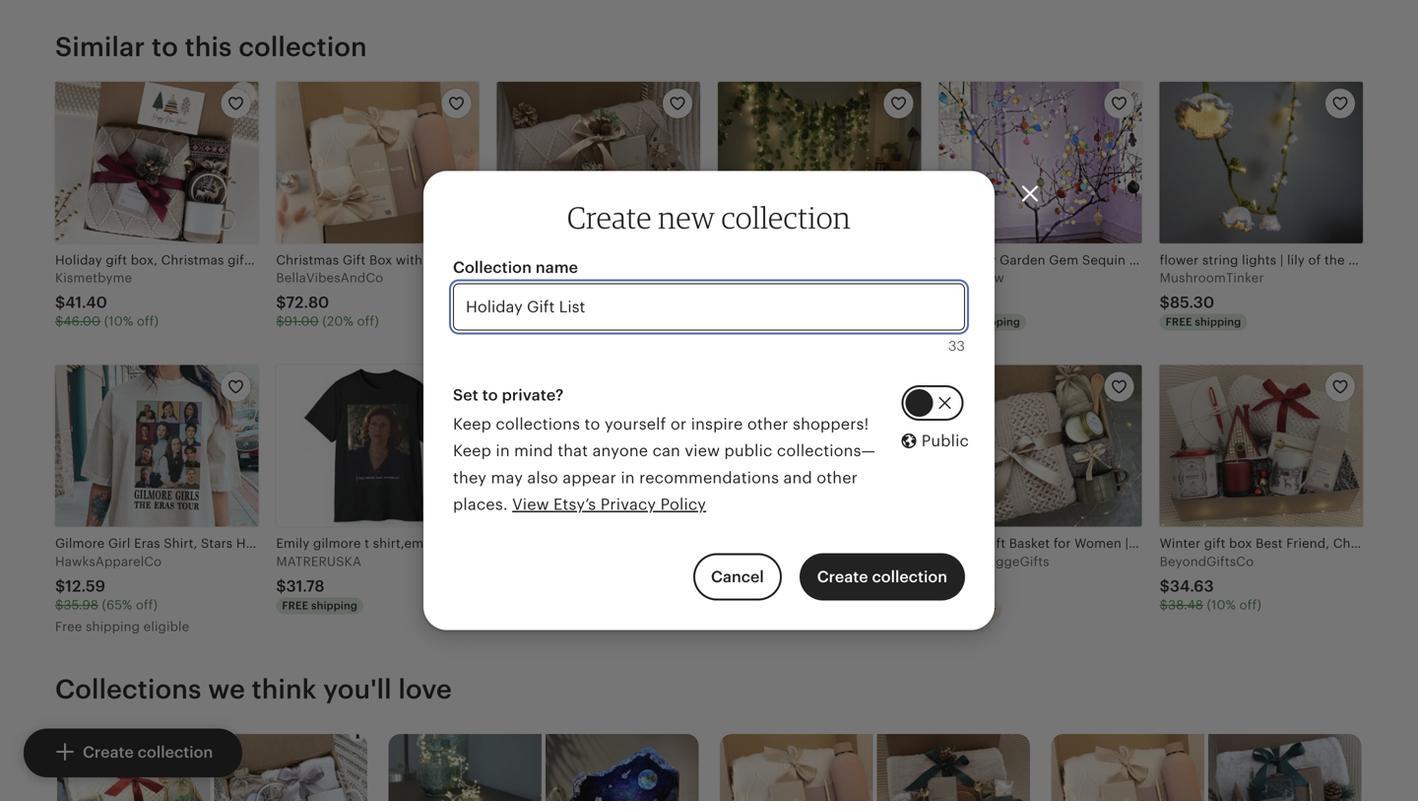 Task type: locate. For each thing, give the bounding box(es) containing it.
1 horizontal spatial free
[[945, 316, 972, 328]]

happyhyggegifts up 48.00
[[718, 554, 829, 569]]

72.80
[[286, 294, 329, 312]]

similar
[[55, 31, 145, 62]]

2 horizontal spatial to
[[585, 415, 601, 433]]

free inside flower string lights | lily of the valley | warm mushroomtinker $ 85.30 free shipping
[[1166, 316, 1193, 328]]

shipping inside flower string lights | lily of the valley | warm mushroomtinker $ 85.30 free shipping
[[1196, 316, 1242, 328]]

1 horizontal spatial in
[[621, 469, 635, 487]]

2 horizontal spatial create
[[818, 568, 869, 586]]

1 horizontal spatial to
[[483, 386, 498, 404]]

44.10
[[507, 294, 549, 312]]

shipping inside "bohogrow 49.00 free shipping"
[[974, 316, 1021, 328]]

smaller xs image for beyondgiftsco
[[1332, 379, 1350, 397]]

keep
[[453, 415, 492, 433], [453, 442, 492, 460]]

flower string lights | lily of the valley | warm white image
[[1160, 82, 1364, 243]]

this
[[185, 31, 232, 62]]

shipping down 31.78
[[311, 600, 358, 612]]

smaller xs image for happyhyggegifts
[[1111, 379, 1129, 397]]

2 horizontal spatial free
[[1166, 316, 1193, 328]]

hawksapparelco
[[55, 554, 162, 569]]

|
[[1281, 253, 1284, 267], [1389, 253, 1392, 267]]

0 vertical spatial keep
[[453, 415, 492, 433]]

holiday gift box, christmas gift idea, warm gift, winter gift box, sending a hug, gift box for women, hygge gift, new years gift idea image
[[55, 82, 258, 243], [214, 734, 367, 801]]

similar to this collection
[[55, 31, 367, 62]]

1 horizontal spatial |
[[1389, 253, 1392, 267]]

collections we think you'll love
[[55, 674, 452, 704]]

view etsy's privacy policy link
[[512, 496, 707, 513]]

matreruska
[[276, 554, 362, 569]]

hawksapparelco $ 12.59 $ 35.98 (65% off) free shipping eligible
[[55, 554, 189, 634]]

lights
[[1243, 253, 1277, 267]]

(10% inside the beyondgiftsco $ 34.63 $ 38.48 (10% off)
[[1208, 598, 1237, 612]]

0 horizontal spatial happyhyggegifts
[[718, 554, 829, 569]]

0 vertical spatial create collection
[[818, 568, 948, 586]]

other up public
[[748, 415, 789, 433]]

1 | from the left
[[1281, 253, 1284, 267]]

1 horizontal spatial create collection
[[818, 568, 948, 586]]

create new collection dialog
[[0, 0, 1419, 801]]

smaller xs image for bellavibesandco
[[448, 96, 466, 113]]

smaller xs image for kismetbyme
[[227, 96, 245, 113]]

bellavibesandco $ 72.80 $ 91.00 (20% off)
[[276, 270, 384, 329]]

other down collections—
[[817, 469, 858, 487]]

$ inside happyhyggegifts $ 48.00
[[718, 577, 728, 595]]

2 horizontal spatial (10%
[[1208, 598, 1237, 612]]

off) inside kismetbyme $ 41.40 $ 46.00 (10% off)
[[137, 314, 159, 329]]

collection
[[239, 31, 367, 62], [722, 199, 851, 235], [872, 568, 948, 586], [138, 744, 213, 761]]

1 horizontal spatial happyhyggegifts
[[939, 554, 1050, 569]]

happyhyggegifts
[[718, 554, 829, 569], [939, 554, 1050, 569]]

free up the 33 on the top of page
[[945, 316, 972, 328]]

create collection button up "bestseller" at the bottom right of page
[[800, 553, 966, 601]]

to up that
[[585, 415, 601, 433]]

0 horizontal spatial 49.00
[[505, 314, 542, 329]]

0 vertical spatial to
[[152, 31, 178, 62]]

create down collections at the bottom of page
[[83, 744, 134, 761]]

0 horizontal spatial create collection
[[83, 744, 213, 761]]

off) right 46.00
[[137, 314, 159, 329]]

2 vertical spatial to
[[585, 415, 601, 433]]

0 horizontal spatial to
[[152, 31, 178, 62]]

(10% inside untiethebowgifts $ 44.10 $ 49.00 (10% off)
[[546, 314, 575, 329]]

valley
[[1349, 253, 1385, 267]]

other
[[748, 415, 789, 433], [817, 469, 858, 487]]

33
[[949, 338, 966, 354]]

happyhyggegifts up the 60.00
[[939, 554, 1050, 569]]

0 horizontal spatial other
[[748, 415, 789, 433]]

0 vertical spatial create
[[568, 199, 652, 235]]

(10% down 44.10
[[546, 314, 575, 329]]

off)
[[137, 314, 159, 329], [357, 314, 379, 329], [579, 314, 600, 329], [136, 598, 158, 612], [1240, 598, 1262, 612]]

off) down beyondgiftsco
[[1240, 598, 1262, 612]]

49.00
[[949, 294, 995, 312], [505, 314, 542, 329]]

set to private?
[[453, 386, 564, 404]]

1 vertical spatial 49.00
[[505, 314, 542, 329]]

1 horizontal spatial other
[[817, 469, 858, 487]]

collection left the 60.00
[[872, 568, 948, 586]]

1 vertical spatial holiday gift box, christmas gift idea, warm gift, winter gift box, sending a hug, gift box for women, hygge gift, new years gift idea image
[[214, 734, 367, 801]]

0 horizontal spatial free
[[282, 600, 309, 612]]

31.78
[[286, 577, 325, 595]]

holiday gift box for family, couples gift set, hygge gift basket for couples, families, cozy winter care package image
[[877, 734, 1030, 801]]

1 vertical spatial other
[[817, 469, 858, 487]]

to inside keep collections to yourself or inspire other shoppers! keep in mind that anyone can view public collections— they may also appear in recommendations and other places.
[[585, 415, 601, 433]]

to left this
[[152, 31, 178, 62]]

1 vertical spatial in
[[621, 469, 635, 487]]

2 vertical spatial create
[[83, 744, 134, 761]]

create up name
[[568, 199, 652, 235]]

to
[[152, 31, 178, 62], [483, 386, 498, 404], [585, 415, 601, 433]]

create collection down collections at the bottom of page
[[83, 744, 213, 761]]

keep collections to yourself or inspire other shoppers! keep in mind that anyone can view public collections— they may also appear in recommendations and other places.
[[453, 415, 876, 513]]

create for left create collection button
[[83, 744, 134, 761]]

happyhyggegifts $ 60.00 bestseller
[[939, 554, 1050, 616]]

smaller xs image for bohogrow
[[1111, 96, 1129, 113]]

gilmore girl eras shirt, stars hollows shirt, tv show gifts shirt [the original] image
[[55, 365, 258, 527]]

off) up eligible
[[136, 598, 158, 612]]

shipping down 85.30
[[1196, 316, 1242, 328]]

1 vertical spatial keep
[[453, 442, 492, 460]]

untiethebowgifts $ 44.10 $ 49.00 (10% off)
[[497, 270, 609, 329]]

off) inside bellavibesandco $ 72.80 $ 91.00 (20% off)
[[357, 314, 379, 329]]

kismetbyme $ 41.40 $ 46.00 (10% off)
[[55, 270, 159, 329]]

and
[[784, 469, 813, 487]]

kismetbyme
[[55, 270, 132, 285]]

49.00 down bohogrow
[[949, 294, 995, 312]]

smaller xs image for untiethebowgifts
[[669, 96, 687, 113]]

0 horizontal spatial in
[[496, 442, 510, 460]]

public
[[725, 442, 773, 460]]

untiethebowgifts
[[497, 270, 609, 285]]

41.40
[[65, 294, 107, 312]]

2 keep from the top
[[453, 442, 492, 460]]

free inside "bohogrow 49.00 free shipping"
[[945, 316, 972, 328]]

0 horizontal spatial (10%
[[104, 314, 133, 329]]

off) inside the beyondgiftsco $ 34.63 $ 38.48 (10% off)
[[1240, 598, 1262, 612]]

private?
[[502, 386, 564, 404]]

(10% inside kismetbyme $ 41.40 $ 46.00 (10% off)
[[104, 314, 133, 329]]

49.00 inside untiethebowgifts $ 44.10 $ 49.00 (10% off)
[[505, 314, 542, 329]]

0 horizontal spatial create
[[83, 744, 134, 761]]

beyondgiftsco $ 34.63 $ 38.48 (10% off)
[[1160, 554, 1262, 612]]

(10%
[[104, 314, 133, 329], [546, 314, 575, 329], [1208, 598, 1237, 612]]

create collection button down collections at the bottom of page
[[24, 729, 243, 777]]

1 horizontal spatial create collection button
[[800, 553, 966, 601]]

keep down the 'set'
[[453, 415, 492, 433]]

$ inside matreruska $ 31.78 free shipping
[[276, 577, 286, 595]]

free down 85.30
[[1166, 316, 1193, 328]]

policy
[[661, 496, 707, 513]]

1 horizontal spatial create
[[568, 199, 652, 235]]

smaller xs image
[[227, 96, 245, 113], [448, 96, 466, 113], [669, 96, 687, 113], [1111, 96, 1129, 113], [1332, 96, 1350, 113], [448, 379, 466, 397]]

collections
[[496, 415, 580, 433]]

create collection button
[[800, 553, 966, 601], [24, 729, 243, 777]]

to for this
[[152, 31, 178, 62]]

2 horizontal spatial christmas gift box with bottle | corporate gift set |  fall care package | hygge gift box with blanket | personalized gift image
[[1052, 734, 1205, 801]]

$
[[55, 294, 65, 312], [276, 294, 286, 312], [497, 294, 507, 312], [1160, 294, 1171, 312], [55, 314, 63, 329], [276, 314, 284, 329], [497, 314, 505, 329], [55, 577, 65, 595], [276, 577, 286, 595], [718, 577, 728, 595], [939, 577, 949, 595], [1160, 577, 1171, 595], [55, 598, 63, 612], [1160, 598, 1169, 612]]

49.00 down 44.10
[[505, 314, 542, 329]]

0 horizontal spatial |
[[1281, 253, 1284, 267]]

off) for 34.63
[[1240, 598, 1262, 612]]

free inside matreruska $ 31.78 free shipping
[[282, 600, 309, 612]]

winter gift box best friend, christmas gift basket hygge, holiday gift box for women, gift idea, care package for her warm gift set image
[[1160, 365, 1364, 527]]

happyhyggegifts $ 48.00
[[718, 554, 829, 595]]

2 happyhyggegifts from the left
[[939, 554, 1050, 569]]

in up privacy
[[621, 469, 635, 487]]

shipping down bohogrow
[[974, 316, 1021, 328]]

christmas gift box with bottle | corporate gift set |  fall care package | hygge gift box with blanket | personalized gift image
[[276, 82, 480, 243], [720, 734, 873, 801], [1052, 734, 1205, 801]]

collection up thetrustedtrader
[[722, 199, 851, 235]]

create right 48.00
[[818, 568, 869, 586]]

(10% for 41.40
[[104, 314, 133, 329]]

smaller xs image for mushroomtinker
[[1332, 96, 1350, 113]]

set
[[453, 386, 479, 404]]

| left warm
[[1389, 253, 1392, 267]]

of
[[1309, 253, 1322, 267]]

free down 31.78
[[282, 600, 309, 612]]

(10% down 34.63
[[1208, 598, 1237, 612]]

bohogrow 49.00 free shipping
[[939, 270, 1021, 328]]

to right the 'set'
[[483, 386, 498, 404]]

off) right (20%
[[357, 314, 379, 329]]

1 happyhyggegifts from the left
[[718, 554, 829, 569]]

create collection
[[818, 568, 948, 586], [83, 744, 213, 761]]

cancel button
[[694, 553, 782, 601]]

60.00
[[949, 577, 996, 595]]

38.48
[[1169, 598, 1204, 612]]

0 vertical spatial 49.00
[[949, 294, 995, 312]]

1 vertical spatial create collection
[[83, 744, 213, 761]]

mushroomtinker
[[1160, 270, 1265, 285]]

keep up they
[[453, 442, 492, 460]]

think
[[252, 674, 317, 704]]

to for private?
[[483, 386, 498, 404]]

create
[[568, 199, 652, 235], [818, 568, 869, 586], [83, 744, 134, 761]]

love
[[399, 674, 452, 704]]

| left lily at right top
[[1281, 253, 1284, 267]]

1 horizontal spatial 49.00
[[949, 294, 995, 312]]

bellavibesandco
[[276, 270, 384, 285]]

85.30
[[1171, 294, 1215, 312]]

1 horizontal spatial christmas gift box with bottle | corporate gift set |  fall care package | hygge gift box with blanket | personalized gift image
[[720, 734, 873, 801]]

create collection left the 60.00
[[818, 568, 948, 586]]

off) inside hawksapparelco $ 12.59 $ 35.98 (65% off) free shipping eligible
[[136, 598, 158, 612]]

46.00
[[63, 314, 101, 329]]

eligible
[[144, 619, 189, 634]]

1 horizontal spatial (10%
[[546, 314, 575, 329]]

1 vertical spatial create collection button
[[24, 729, 243, 777]]

in up "may"
[[496, 442, 510, 460]]

off) down untiethebowgifts at top
[[579, 314, 600, 329]]

0 vertical spatial other
[[748, 415, 789, 433]]

48.00
[[728, 577, 775, 595]]

smaller xs image
[[890, 96, 908, 113], [227, 379, 245, 397], [890, 379, 908, 397], [1111, 379, 1129, 397], [1332, 379, 1350, 397]]

matreruska $ 31.78 free shipping
[[276, 554, 362, 612]]

$ inside happyhyggegifts $ 60.00 bestseller
[[939, 577, 949, 595]]

0 vertical spatial in
[[496, 442, 510, 460]]

(10% right 46.00
[[104, 314, 133, 329]]

1 vertical spatial to
[[483, 386, 498, 404]]

shipping down (65% on the left bottom
[[86, 619, 140, 634]]

off) inside untiethebowgifts $ 44.10 $ 49.00 (10% off)
[[579, 314, 600, 329]]

thetrustedtrader
[[718, 270, 824, 285]]

free
[[945, 316, 972, 328], [1166, 316, 1193, 328], [282, 600, 309, 612]]

in
[[496, 442, 510, 460], [621, 469, 635, 487]]

emily gilmore t shirt,emily gilmore shirt,gilmore girl shirt,gilmore girl merch,gilmore girl,gilmore girl gift,unique gift,gift for her image
[[276, 365, 480, 527]]

1 keep from the top
[[453, 415, 492, 433]]

happyhyggegifts for 60.00
[[939, 554, 1050, 569]]

(65%
[[102, 598, 132, 612]]



Task type: vqa. For each thing, say whether or not it's contained in the screenshot.


Task type: describe. For each thing, give the bounding box(es) containing it.
view etsy's privacy policy
[[512, 496, 707, 513]]

name
[[536, 259, 578, 276]]

mind
[[514, 442, 554, 460]]

shoppers!
[[793, 415, 870, 433]]

lily
[[1288, 253, 1306, 267]]

35.98
[[63, 598, 98, 612]]

create collection inside create new collection dialog
[[818, 568, 948, 586]]

flower string lights | lily of the valley | warm mushroomtinker $ 85.30 free shipping
[[1160, 253, 1419, 328]]

collection name
[[453, 259, 578, 276]]

smaller xs image for matreruska
[[448, 379, 466, 397]]

public
[[922, 432, 970, 450]]

happyhyggegifts for 48.00
[[718, 554, 829, 569]]

etsy's
[[554, 496, 596, 513]]

can
[[653, 442, 681, 460]]

off) for 44.10
[[579, 314, 600, 329]]

0 vertical spatial create collection button
[[800, 553, 966, 601]]

yourself
[[605, 415, 667, 433]]

astronauts epoxy lamp, cosmic space night light, wood lamp, custom night light, gift for him, kids gift, housewarming gift, christmas gifts image
[[546, 734, 699, 801]]

inspire
[[691, 415, 743, 433]]

1 vertical spatial create
[[818, 568, 869, 586]]

91.00
[[284, 314, 319, 329]]

string
[[1203, 253, 1239, 267]]

christmas gift box with bottle | corporate gift set |  fall care package | hygge gift box with blanket | personalized gift image for holiday gift box, personalized christmas gift box for her, hygge gift box for women, winter gift box, self care, christmas care package image
[[1052, 734, 1205, 801]]

privacy
[[601, 496, 656, 513]]

0 horizontal spatial christmas gift box with bottle | corporate gift set |  fall care package | hygge gift box with blanket | personalized gift image
[[276, 82, 480, 243]]

create for create new collection dialog
[[568, 199, 652, 235]]

recommendations
[[640, 469, 780, 487]]

anyone
[[593, 442, 649, 460]]

that
[[558, 442, 588, 460]]

we
[[208, 674, 245, 704]]

cancel
[[711, 568, 764, 586]]

beyondgiftsco
[[1160, 554, 1255, 569]]

view
[[685, 442, 720, 460]]

or
[[671, 415, 687, 433]]

holiday gift box, personalized christmas gift box for her, hygge gift box for women, winter gift box, self care, christmas care package image
[[1209, 734, 1362, 801]]

classy gift basket for women | cozy gift box with blanket, socks, candle | self care gift box, care package, gifts for her for any occasion image
[[939, 365, 1143, 527]]

may
[[491, 469, 523, 487]]

appear
[[563, 469, 617, 487]]

also
[[528, 469, 559, 487]]

12.59
[[65, 577, 105, 595]]

shipping inside hawksapparelco $ 12.59 $ 35.98 (65% off) free shipping eligible
[[86, 619, 140, 634]]

they
[[453, 469, 487, 487]]

shipping inside matreruska $ 31.78 free shipping
[[311, 600, 358, 612]]

gilmore girl eras shirt, stars hollows shirt, tv show gifts sweatshirt [the original] image
[[497, 365, 701, 527]]

christmas gift box with bottle | corporate gift set |  fall care package | hygge gift box with blanket | personalized gift image for "holiday gift box for family, couples gift set, hygge gift basket for couples, families, cozy winter care package" image
[[720, 734, 873, 801]]

$ inside flower string lights | lily of the valley | warm mushroomtinker $ 85.30 free shipping
[[1160, 294, 1171, 312]]

collections—
[[777, 442, 876, 460]]

handwoven led stringlights around artificial vine leaves battery powered , bedroom decor, leaf fairy lights, vine fairy lights, vine leds image
[[718, 82, 922, 243]]

collections
[[55, 674, 202, 704]]

view
[[512, 496, 549, 513]]

warm
[[1396, 253, 1419, 267]]

(20%
[[323, 314, 354, 329]]

led fairy garden gem sequin confetti string lights nursery holiday teepee sleep tent boho decor image
[[939, 82, 1143, 243]]

free
[[55, 619, 82, 634]]

deluxe holiday gift box, christmas gift idea, warm gift, winter gift box, sending a hug, gift box for women, hygge gift box, new years gifts image
[[718, 365, 922, 527]]

Collection name text field
[[453, 283, 966, 330]]

new
[[658, 199, 715, 235]]

you'll
[[323, 674, 392, 704]]

bestseller
[[945, 604, 997, 616]]

off) for 41.40
[[137, 314, 159, 329]]

thetrustedtrader link
[[718, 82, 922, 334]]

bohogrow
[[939, 270, 1005, 285]]

flower
[[1160, 253, 1199, 267]]

off) for 72.80
[[357, 314, 379, 329]]

(10% for 34.63
[[1208, 598, 1237, 612]]

collection
[[453, 259, 532, 276]]

collection down collections at the bottom of page
[[138, 744, 213, 761]]

crystal cluster - battery or plug in operated fairy light string image
[[388, 734, 542, 801]]

0 vertical spatial holiday gift box, christmas gift idea, warm gift, winter gift box, sending a hug, gift box for women, hygge gift, new years gift idea image
[[55, 82, 258, 243]]

2 | from the left
[[1389, 253, 1392, 267]]

49.00 inside "bohogrow 49.00 free shipping"
[[949, 294, 995, 312]]

0 horizontal spatial create collection button
[[24, 729, 243, 777]]

off) for 12.59
[[136, 598, 158, 612]]

collection right this
[[239, 31, 367, 62]]

smaller xs image for hawksapparelco
[[227, 379, 245, 397]]

34.63
[[1171, 577, 1215, 595]]

places.
[[453, 496, 508, 513]]

cozy hygge gift box with blanket, self care, christmas, thank you gift box for friend mentor, teacher, coworker image
[[497, 82, 701, 243]]

warm and cozy gift box with blanket, employee appreciation gift, fall care package, hygge gift box, personalized gift, handmade gifts image
[[57, 734, 210, 801]]

(10% for 44.10
[[546, 314, 575, 329]]

the
[[1325, 253, 1346, 267]]

create new collection
[[568, 199, 851, 235]]



